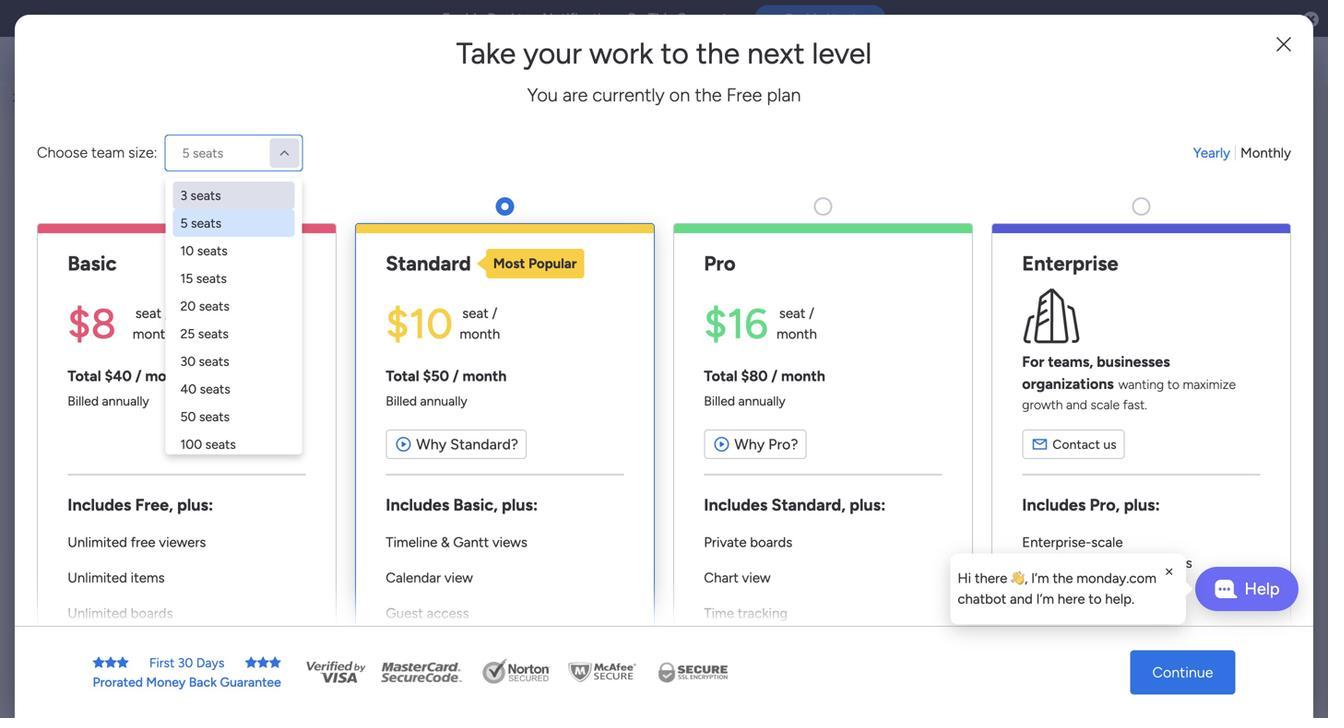Task type: describe. For each thing, give the bounding box(es) containing it.
seats right 50 on the bottom left of the page
[[199, 409, 230, 425]]

/ for total $40 / month billed annually
[[135, 367, 142, 385]]

25
[[180, 326, 195, 342]]

seats right the 25
[[198, 326, 229, 342]]

$80
[[741, 367, 768, 385]]

standard
[[386, 251, 471, 276]]

pro tier selected option
[[674, 223, 973, 719]]

unlimited free viewers
[[68, 535, 206, 551]]

in
[[280, 407, 293, 427]]

0 vertical spatial help button
[[1196, 567, 1299, 612]]

50
[[180, 409, 196, 425]]

timeline
[[386, 535, 438, 551]]

most
[[493, 256, 525, 272]]

100 seats
[[180, 437, 236, 453]]

free
[[131, 535, 156, 551]]

verified by visa image
[[303, 659, 368, 687]]

norton secured image
[[475, 659, 558, 687]]

seats right 3
[[191, 188, 221, 203]]

month for $10 seat / month
[[460, 326, 500, 343]]

standard tier selected option
[[355, 223, 655, 719]]

teams,
[[1048, 353, 1094, 371]]

50 seats
[[180, 409, 230, 425]]

fast.
[[1123, 397, 1148, 413]]

includes for $10
[[386, 495, 450, 515]]

views
[[493, 535, 528, 551]]

size:
[[128, 144, 157, 162]]

unlimited items
[[68, 570, 165, 587]]

0 vertical spatial 5
[[182, 145, 190, 161]]

wanting
[[1119, 377, 1165, 393]]

help.
[[1106, 591, 1135, 608]]

chart view
[[704, 570, 771, 587]]

computer
[[677, 10, 740, 27]]

$50
[[423, 367, 449, 385]]

calendar
[[386, 570, 441, 587]]

why for $10
[[416, 436, 447, 454]]

dialog containing hi there 👋,  i'm the monday.com
[[951, 554, 1187, 625]]

access
[[427, 606, 469, 622]]

seat inside seat / month
[[135, 306, 162, 322]]

enable now! button
[[755, 5, 886, 33]]

seat for $10
[[463, 306, 489, 322]]

view for $10
[[445, 570, 473, 587]]

now!
[[827, 11, 856, 26]]

1 vertical spatial 5
[[180, 215, 188, 231]]

enterprise-scale automations & integrations
[[1023, 535, 1193, 572]]

enable for enable desktop notifications on this computer
[[443, 10, 484, 27]]

20
[[180, 299, 196, 314]]

back
[[189, 675, 217, 691]]

hi there 👋,  i'm the monday.com chatbot and i'm here to help.
[[958, 571, 1157, 608]]

pro?
[[769, 436, 799, 454]]

why for $16
[[735, 436, 765, 454]]

25 seats
[[180, 326, 229, 342]]

billed inside total $40 / month billed annually
[[68, 393, 99, 409]]

multi-level permissions
[[1023, 591, 1164, 607]]

view for $16
[[742, 570, 771, 587]]

scale inside wanting to maximize growth and scale fast.
[[1091, 397, 1120, 413]]

seats right 40
[[200, 382, 230, 397]]

billed for $16
[[704, 393, 735, 409]]

level inside enterprise tier selected option
[[1059, 591, 1087, 607]]

4 star image from the left
[[269, 657, 281, 670]]

recent
[[140, 355, 187, 373]]

on
[[670, 84, 691, 106]]

40
[[180, 382, 197, 397]]

0 vertical spatial 30
[[180, 354, 196, 370]]

pro
[[704, 251, 736, 276]]

this
[[298, 407, 325, 427]]

why pro?
[[735, 436, 799, 454]]

guest
[[386, 606, 423, 622]]

prorated money back guarantee
[[93, 675, 281, 691]]

1 vertical spatial help button
[[1172, 666, 1236, 697]]

choose
[[37, 144, 88, 162]]

contact us button
[[1023, 430, 1125, 460]]

includes inside enterprise tier selected option
[[1023, 495, 1086, 515]]

& for automations
[[1106, 555, 1115, 572]]

total $40 / month billed annually
[[68, 367, 189, 409]]

first 30 days
[[149, 656, 225, 671]]

money
[[146, 675, 186, 691]]

enterprise tier selected option
[[992, 223, 1292, 719]]

seats right the 10
[[197, 243, 228, 259]]

on
[[627, 10, 645, 27]]

days
[[196, 656, 225, 671]]

members
[[258, 355, 320, 373]]

unlimited for unlimited items
[[68, 570, 127, 587]]

dapulse close image
[[1304, 11, 1319, 30]]

$10
[[386, 299, 453, 349]]

to inside wanting to maximize growth and scale fast.
[[1168, 377, 1180, 393]]

1 vertical spatial i'm
[[1037, 591, 1055, 608]]

seat / month
[[133, 306, 173, 343]]

chart
[[704, 570, 739, 587]]

$40
[[105, 367, 132, 385]]

annually for $16
[[739, 393, 786, 409]]

0 vertical spatial level
[[812, 36, 872, 71]]

us
[[1104, 437, 1117, 453]]

total for $16
[[704, 367, 738, 385]]

and inside hi there 👋,  i'm the monday.com chatbot and i'm here to help.
[[1010, 591, 1033, 608]]

enterprise- for scale
[[1023, 535, 1092, 551]]

10
[[180, 243, 194, 259]]

maximize
[[1183, 377, 1237, 393]]

the for i'm
[[1053, 571, 1074, 587]]

/ for $16 seat / month
[[809, 306, 815, 322]]

here
[[1058, 591, 1086, 608]]

$8
[[68, 299, 116, 349]]

$16 seat / month
[[704, 299, 817, 349]]

month for $16 seat / month
[[777, 326, 817, 343]]

& for security
[[1184, 626, 1193, 643]]

standard,
[[772, 495, 846, 515]]

you for you have 0 boards in this workspace
[[139, 407, 167, 427]]

boards for unlimited boards
[[131, 606, 173, 622]]

workforms
[[253, 246, 417, 287]]

chatbot
[[958, 591, 1007, 608]]

total $50 / month billed annually
[[386, 367, 507, 409]]

seats up 3 seats
[[193, 145, 223, 161]]

plus: for total
[[177, 495, 213, 515]]

are
[[563, 84, 588, 106]]

basic
[[68, 251, 117, 276]]

your
[[523, 36, 582, 71]]

0 vertical spatial help
[[1245, 579, 1280, 599]]

/ for $10 seat / month
[[492, 306, 498, 322]]

security
[[1131, 626, 1180, 643]]

15
[[180, 271, 193, 287]]

this
[[649, 10, 674, 27]]

enterprise
[[1023, 251, 1119, 276]]

40 seats
[[180, 382, 230, 397]]

plan
[[767, 84, 801, 106]]

the for on
[[695, 84, 722, 106]]

0
[[211, 407, 221, 427]]

20 seats
[[180, 299, 230, 314]]

monthly
[[1241, 145, 1292, 161]]

boards for recent boards
[[191, 355, 236, 373]]

items
[[131, 570, 165, 587]]

gantt
[[453, 535, 489, 551]]

enterprise- for grade
[[1023, 626, 1092, 643]]

yearly option
[[1194, 143, 1231, 164]]



Task type: vqa. For each thing, say whether or not it's contained in the screenshot.
the leftmost star image
yes



Task type: locate. For each thing, give the bounding box(es) containing it.
0 vertical spatial to
[[661, 36, 689, 71]]

most popular
[[493, 256, 577, 272]]

4 includes from the left
[[1023, 495, 1086, 515]]

1 horizontal spatial total
[[386, 367, 420, 385]]

have
[[171, 407, 206, 427]]

help
[[1245, 579, 1280, 599], [1188, 672, 1221, 691]]

monday.com
[[1077, 571, 1157, 587]]

plus: inside standard tier selected option
[[502, 495, 538, 515]]

2 includes from the left
[[386, 495, 450, 515]]

2 vertical spatial to
[[1089, 591, 1102, 608]]

seats right 15
[[196, 271, 227, 287]]

seats
[[193, 145, 223, 161], [191, 188, 221, 203], [191, 215, 222, 231], [197, 243, 228, 259], [196, 271, 227, 287], [199, 299, 230, 314], [198, 326, 229, 342], [199, 354, 229, 370], [200, 382, 230, 397], [199, 409, 230, 425], [205, 437, 236, 453]]

annually
[[102, 393, 149, 409], [420, 393, 468, 409], [739, 393, 786, 409]]

the right on
[[695, 84, 722, 106]]

take your work to the next level heading
[[456, 36, 872, 71]]

month for total $40 / month billed annually
[[145, 367, 189, 385]]

1 horizontal spatial &
[[1106, 555, 1115, 572]]

3
[[180, 188, 187, 203]]

/ inside "total $50 / month billed annually"
[[453, 367, 459, 385]]

billing cycle selection group
[[1194, 143, 1292, 164]]

businesses
[[1097, 353, 1171, 371]]

2 horizontal spatial total
[[704, 367, 738, 385]]

/ right "$16"
[[809, 306, 815, 322]]

1 horizontal spatial to
[[1089, 591, 1102, 608]]

3 plus: from the left
[[850, 495, 886, 515]]

unlimited up unlimited boards
[[68, 570, 127, 587]]

plus: for $16
[[850, 495, 886, 515]]

hi
[[958, 571, 972, 587]]

level down now!
[[812, 36, 872, 71]]

apple lee image
[[1277, 44, 1307, 74]]

5 seats down 3 seats
[[180, 215, 222, 231]]

1 horizontal spatial enable
[[785, 11, 824, 26]]

ssl encrypted image
[[647, 659, 739, 687]]

2 total from the left
[[386, 367, 420, 385]]

contact us
[[1053, 437, 1117, 453]]

0 vertical spatial you
[[527, 84, 558, 106]]

1 horizontal spatial view
[[742, 570, 771, 587]]

level
[[812, 36, 872, 71], [1059, 591, 1087, 607]]

0 horizontal spatial and
[[1010, 591, 1033, 608]]

and down organizations on the bottom
[[1067, 397, 1088, 413]]

2 horizontal spatial to
[[1168, 377, 1180, 393]]

0 horizontal spatial annually
[[102, 393, 149, 409]]

seat left 20
[[135, 306, 162, 322]]

the up here
[[1053, 571, 1074, 587]]

/ inside "$16 seat / month"
[[809, 306, 815, 322]]

2 unlimited from the top
[[68, 570, 127, 587]]

0 vertical spatial scale
[[1091, 397, 1120, 413]]

boards for private boards
[[750, 535, 793, 551]]

month for total $80 / month billed annually
[[782, 367, 826, 385]]

3 total from the left
[[704, 367, 738, 385]]

permissions
[[1091, 591, 1164, 607]]

includes left pro,
[[1023, 495, 1086, 515]]

2 vertical spatial unlimited
[[68, 606, 127, 622]]

take your work to the next level
[[456, 36, 872, 71]]

billed inside total $80 / month billed annually
[[704, 393, 735, 409]]

total
[[68, 367, 101, 385], [386, 367, 420, 385], [704, 367, 738, 385]]

scale left fast.
[[1091, 397, 1120, 413]]

seat
[[135, 306, 162, 322], [463, 306, 489, 322], [780, 306, 806, 322]]

&
[[441, 535, 450, 551], [1106, 555, 1115, 572], [1184, 626, 1193, 643]]

view down timeline & gantt views
[[445, 570, 473, 587]]

0 horizontal spatial seat
[[135, 306, 162, 322]]

& inside enterprise-grade security & governance
[[1184, 626, 1193, 643]]

scale up monday.com
[[1092, 535, 1123, 551]]

$10 seat / month
[[386, 299, 500, 349]]

includes inside standard tier selected option
[[386, 495, 450, 515]]

0 vertical spatial unlimited
[[68, 535, 127, 551]]

seat right "$16"
[[780, 306, 806, 322]]

/ inside total $40 / month billed annually
[[135, 367, 142, 385]]

/ for total $50 / month billed annually
[[453, 367, 459, 385]]

/ right $80
[[772, 367, 778, 385]]

seats up add from templates
[[205, 437, 236, 453]]

1 horizontal spatial you
[[527, 84, 558, 106]]

2 star image from the left
[[245, 657, 257, 670]]

seats up 10 seats
[[191, 215, 222, 231]]

2 enterprise- from the top
[[1023, 626, 1092, 643]]

5
[[182, 145, 190, 161], [180, 215, 188, 231]]

tier options list box
[[37, 190, 1292, 719]]

month inside total $40 / month billed annually
[[145, 367, 189, 385]]

3 seat from the left
[[780, 306, 806, 322]]

15 seats
[[180, 271, 227, 287]]

prorated
[[93, 675, 143, 691]]

1 vertical spatial level
[[1059, 591, 1087, 607]]

you
[[527, 84, 558, 106], [139, 407, 167, 427]]

0 horizontal spatial you
[[139, 407, 167, 427]]

governance
[[1023, 647, 1095, 664]]

/ inside $10 seat / month
[[492, 306, 498, 322]]

currently
[[593, 84, 665, 106]]

1 horizontal spatial level
[[1059, 591, 1087, 607]]

0 horizontal spatial why
[[416, 436, 447, 454]]

from
[[185, 454, 216, 471]]

& up help.
[[1106, 555, 1115, 572]]

0 vertical spatial the
[[696, 36, 740, 71]]

includes up unlimited free viewers
[[68, 495, 131, 515]]

why left standard? at the left bottom of page
[[416, 436, 447, 454]]

timeline & gantt views
[[386, 535, 528, 551]]

the inside hi there 👋,  i'm the monday.com chatbot and i'm here to help.
[[1053, 571, 1074, 587]]

button padding image
[[1275, 35, 1294, 54]]

1 horizontal spatial help
[[1245, 579, 1280, 599]]

why left pro?
[[735, 436, 765, 454]]

annually for $10
[[420, 393, 468, 409]]

and
[[1067, 397, 1088, 413], [1010, 591, 1033, 608]]

2 horizontal spatial billed
[[704, 393, 735, 409]]

viewers
[[159, 535, 206, 551]]

& left gantt
[[441, 535, 450, 551]]

1 total from the left
[[68, 367, 101, 385]]

enable left now!
[[785, 11, 824, 26]]

boards inside pro tier selected option
[[750, 535, 793, 551]]

chat bot icon image
[[1215, 580, 1238, 599]]

contact
[[1053, 437, 1101, 453]]

/ right $40
[[135, 367, 142, 385]]

1 horizontal spatial seat
[[463, 306, 489, 322]]

includes pro, plus:
[[1023, 495, 1161, 515]]

includes basic, plus:
[[386, 495, 538, 515]]

you are currently on the free plan
[[527, 84, 801, 106]]

total left $40
[[68, 367, 101, 385]]

time
[[704, 606, 735, 622]]

star image
[[93, 657, 105, 670], [245, 657, 257, 670], [257, 657, 269, 670], [269, 657, 281, 670]]

for teams, businesses organizations
[[1023, 353, 1171, 393]]

mastercard secure code image
[[375, 659, 468, 687]]

4 plus: from the left
[[1124, 495, 1161, 515]]

i'm left here
[[1037, 591, 1055, 608]]

workspace
[[329, 407, 409, 427]]

1 vertical spatial scale
[[1092, 535, 1123, 551]]

1 vertical spatial enterprise-
[[1023, 626, 1092, 643]]

the down computer
[[696, 36, 740, 71]]

you left 50 on the bottom left of the page
[[139, 407, 167, 427]]

2 horizontal spatial seat
[[780, 306, 806, 322]]

0 horizontal spatial view
[[445, 570, 473, 587]]

month
[[133, 326, 173, 343], [460, 326, 500, 343], [777, 326, 817, 343], [145, 367, 189, 385], [463, 367, 507, 385], [782, 367, 826, 385]]

total inside "total $50 / month billed annually"
[[386, 367, 420, 385]]

annually down $50
[[420, 393, 468, 409]]

private
[[704, 535, 747, 551]]

guest access
[[386, 606, 469, 622]]

scale inside enterprise-scale automations & integrations
[[1092, 535, 1123, 551]]

2 vertical spatial &
[[1184, 626, 1193, 643]]

unlimited up unlimited items at the left
[[68, 535, 127, 551]]

1 star image from the left
[[93, 657, 105, 670]]

30 down the 25
[[180, 354, 196, 370]]

to down this
[[661, 36, 689, 71]]

1 why from the left
[[416, 436, 447, 454]]

1 vertical spatial &
[[1106, 555, 1115, 572]]

dialog
[[951, 554, 1187, 625]]

includes for $16
[[704, 495, 768, 515]]

1 vertical spatial help
[[1188, 672, 1221, 691]]

2 enable from the left
[[785, 11, 824, 26]]

2 view from the left
[[742, 570, 771, 587]]

1 view from the left
[[445, 570, 473, 587]]

free,
[[135, 495, 173, 515]]

0 vertical spatial i'm
[[1032, 571, 1050, 587]]

0 horizontal spatial help
[[1188, 672, 1221, 691]]

boards down items
[[131, 606, 173, 622]]

0 vertical spatial 5 seats
[[182, 145, 223, 161]]

/ for total $80 / month billed annually
[[772, 367, 778, 385]]

seat right '$10'
[[463, 306, 489, 322]]

standard?
[[450, 436, 519, 454]]

2 billed from the left
[[386, 393, 417, 409]]

billed inside "total $50 / month billed annually"
[[386, 393, 417, 409]]

view right chart
[[742, 570, 771, 587]]

0 horizontal spatial enable
[[443, 10, 484, 27]]

1 vertical spatial you
[[139, 407, 167, 427]]

2 seat from the left
[[463, 306, 489, 322]]

1 horizontal spatial and
[[1067, 397, 1088, 413]]

1 unlimited from the top
[[68, 535, 127, 551]]

enterprise- inside enterprise-scale automations & integrations
[[1023, 535, 1092, 551]]

level down automations
[[1059, 591, 1087, 607]]

month inside "total $50 / month billed annually"
[[463, 367, 507, 385]]

and inside wanting to maximize growth and scale fast.
[[1067, 397, 1088, 413]]

you for you are currently on the free plan
[[527, 84, 558, 106]]

desktop
[[488, 10, 539, 27]]

1 horizontal spatial why
[[735, 436, 765, 454]]

5 seats up 3 seats
[[182, 145, 223, 161]]

pro,
[[1090, 495, 1120, 515]]

boards down includes standard, plus:
[[750, 535, 793, 551]]

/ down most
[[492, 306, 498, 322]]

unlimited for unlimited boards
[[68, 606, 127, 622]]

0 vertical spatial enterprise-
[[1023, 535, 1092, 551]]

view inside pro tier selected option
[[742, 570, 771, 587]]

unlimited for unlimited free viewers
[[68, 535, 127, 551]]

why pro? button
[[704, 430, 807, 460]]

3 seats
[[180, 188, 221, 203]]

annually down $40
[[102, 393, 149, 409]]

plus: inside enterprise tier selected option
[[1124, 495, 1161, 515]]

month for total $50 / month billed annually
[[463, 367, 507, 385]]

enable for enable now!
[[785, 11, 824, 26]]

billed down the $8
[[68, 393, 99, 409]]

workspace image
[[133, 202, 225, 295]]

why inside button
[[416, 436, 447, 454]]

$16
[[704, 299, 769, 349]]

1 vertical spatial 30
[[178, 656, 193, 671]]

boards up 40 seats
[[191, 355, 236, 373]]

3 billed from the left
[[704, 393, 735, 409]]

automations
[[1023, 555, 1102, 572]]

3 includes from the left
[[704, 495, 768, 515]]

0 vertical spatial &
[[441, 535, 450, 551]]

plus: up viewers
[[177, 495, 213, 515]]

2 horizontal spatial annually
[[739, 393, 786, 409]]

the for to
[[696, 36, 740, 71]]

enable desktop notifications on this computer
[[443, 10, 740, 27]]

plus: inside the basic tier selected option
[[177, 495, 213, 515]]

enable
[[443, 10, 484, 27], [785, 11, 824, 26]]

billed down the permissions
[[386, 393, 417, 409]]

annually inside total $40 / month billed annually
[[102, 393, 149, 409]]

mcafee secure image
[[565, 659, 639, 687]]

2 annually from the left
[[420, 393, 468, 409]]

plus: for $10
[[502, 495, 538, 515]]

total inside total $40 / month billed annually
[[68, 367, 101, 385]]

templates
[[220, 454, 286, 471]]

basic tier selected option
[[37, 223, 337, 719]]

boards inside the basic tier selected option
[[131, 606, 173, 622]]

1 annually from the left
[[102, 393, 149, 409]]

w
[[156, 219, 202, 277]]

1 billed from the left
[[68, 393, 99, 409]]

/
[[165, 306, 170, 322], [492, 306, 498, 322], [809, 306, 815, 322], [135, 367, 142, 385], [453, 367, 459, 385], [772, 367, 778, 385]]

annually inside total $80 / month billed annually
[[739, 393, 786, 409]]

includes up private at the right bottom
[[704, 495, 768, 515]]

recent boards
[[140, 355, 236, 373]]

includes for total
[[68, 495, 131, 515]]

1 vertical spatial to
[[1168, 377, 1180, 393]]

includes up timeline
[[386, 495, 450, 515]]

calendar view
[[386, 570, 473, 587]]

enterprise- up governance at the right of the page
[[1023, 626, 1092, 643]]

seat inside $10 seat / month
[[463, 306, 489, 322]]

month inside $10 seat / month
[[460, 326, 500, 343]]

star image
[[105, 657, 117, 670], [117, 657, 129, 670]]

1 plus: from the left
[[177, 495, 213, 515]]

& inside standard tier selected option
[[441, 535, 450, 551]]

2 plus: from the left
[[502, 495, 538, 515]]

view inside standard tier selected option
[[445, 570, 473, 587]]

includes standard, plus:
[[704, 495, 886, 515]]

boards right 0
[[225, 407, 276, 427]]

seats right 20
[[199, 299, 230, 314]]

👋,
[[1011, 571, 1028, 587]]

0 horizontal spatial to
[[661, 36, 689, 71]]

WorkForms field
[[248, 246, 1116, 287]]

seat inside "$16 seat / month"
[[780, 306, 806, 322]]

1 enable from the left
[[443, 10, 484, 27]]

1 vertical spatial and
[[1010, 591, 1033, 608]]

plus: inside pro tier selected option
[[850, 495, 886, 515]]

1 enterprise- from the top
[[1023, 535, 1092, 551]]

you left are
[[527, 84, 558, 106]]

integrations
[[1118, 555, 1193, 572]]

to right wanting
[[1168, 377, 1180, 393]]

2 vertical spatial the
[[1053, 571, 1074, 587]]

includes free, plus:
[[68, 495, 213, 515]]

3 star image from the left
[[257, 657, 269, 670]]

month inside "$16 seat / month"
[[777, 326, 817, 343]]

total inside total $80 / month billed annually
[[704, 367, 738, 385]]

multi-
[[1023, 591, 1059, 607]]

total for $10
[[386, 367, 420, 385]]

1 seat from the left
[[135, 306, 162, 322]]

why
[[416, 436, 447, 454], [735, 436, 765, 454]]

1 horizontal spatial billed
[[386, 393, 417, 409]]

enterprise- up automations
[[1023, 535, 1092, 551]]

includes
[[68, 495, 131, 515], [386, 495, 450, 515], [704, 495, 768, 515], [1023, 495, 1086, 515]]

& inside enterprise-scale automations & integrations
[[1106, 555, 1115, 572]]

/ left 20
[[165, 306, 170, 322]]

3 annually from the left
[[739, 393, 786, 409]]

1 vertical spatial the
[[695, 84, 722, 106]]

plus: right pro,
[[1124, 495, 1161, 515]]

organizations
[[1023, 376, 1114, 393]]

5 down 3
[[180, 215, 188, 231]]

first
[[149, 656, 175, 671]]

billed up the 'why pro?' "button" on the bottom
[[704, 393, 735, 409]]

enterprise- inside enterprise-grade security & governance
[[1023, 626, 1092, 643]]

view
[[445, 570, 473, 587], [742, 570, 771, 587]]

plus: up the views
[[502, 495, 538, 515]]

and down 👋,
[[1010, 591, 1033, 608]]

plus: right standard, at bottom right
[[850, 495, 886, 515]]

0 horizontal spatial billed
[[68, 393, 99, 409]]

1 horizontal spatial annually
[[420, 393, 468, 409]]

annually inside "total $50 / month billed annually"
[[420, 393, 468, 409]]

2 horizontal spatial &
[[1184, 626, 1193, 643]]

why inside "button"
[[735, 436, 765, 454]]

billed for $10
[[386, 393, 417, 409]]

0 horizontal spatial total
[[68, 367, 101, 385]]

total left $50
[[386, 367, 420, 385]]

3 unlimited from the top
[[68, 606, 127, 622]]

/ right $50
[[453, 367, 459, 385]]

seats up 40 seats
[[199, 354, 229, 370]]

for
[[1023, 353, 1045, 371]]

private boards
[[704, 535, 793, 551]]

annually down $80
[[739, 393, 786, 409]]

team
[[91, 144, 125, 162]]

includes inside the basic tier selected option
[[68, 495, 131, 515]]

/ inside seat / month
[[165, 306, 170, 322]]

work
[[589, 36, 654, 71]]

billed
[[68, 393, 99, 409], [386, 393, 417, 409], [704, 393, 735, 409]]

seat for $16
[[780, 306, 806, 322]]

100
[[180, 437, 202, 453]]

1 star image from the left
[[105, 657, 117, 670]]

why standard?
[[416, 436, 519, 454]]

monthly option
[[1241, 143, 1292, 164]]

enable up the take
[[443, 10, 484, 27]]

2 why from the left
[[735, 436, 765, 454]]

time tracking
[[704, 606, 788, 622]]

5 up 3
[[182, 145, 190, 161]]

2 star image from the left
[[117, 657, 129, 670]]

/ inside total $80 / month billed annually
[[772, 367, 778, 385]]

total left $80
[[704, 367, 738, 385]]

1 includes from the left
[[68, 495, 131, 515]]

0 horizontal spatial level
[[812, 36, 872, 71]]

0 vertical spatial and
[[1067, 397, 1088, 413]]

to inside hi there 👋,  i'm the monday.com chatbot and i'm here to help.
[[1089, 591, 1102, 608]]

the
[[696, 36, 740, 71], [695, 84, 722, 106], [1053, 571, 1074, 587]]

1 vertical spatial unlimited
[[68, 570, 127, 587]]

month inside total $80 / month billed annually
[[782, 367, 826, 385]]

0 horizontal spatial &
[[441, 535, 450, 551]]

add
[[154, 454, 181, 471]]

& right security
[[1184, 626, 1193, 643]]

10 seats
[[180, 243, 228, 259]]

unlimited down unlimited items at the left
[[68, 606, 127, 622]]

to right here
[[1089, 591, 1102, 608]]

permissions
[[342, 355, 421, 373]]

enable inside button
[[785, 11, 824, 26]]

1 vertical spatial 5 seats
[[180, 215, 222, 231]]

includes inside pro tier selected option
[[704, 495, 768, 515]]

choose team size:
[[37, 144, 157, 162]]

30 up "prorated money back guarantee" on the bottom
[[178, 656, 193, 671]]

most popular section head
[[477, 249, 585, 279]]

i'm up multi-
[[1032, 571, 1050, 587]]



